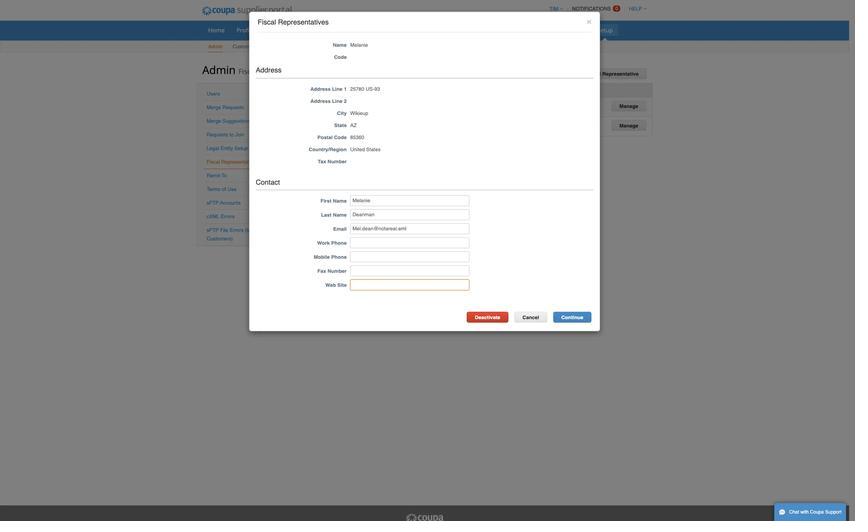 Task type: locate. For each thing, give the bounding box(es) containing it.
address up address line 2
[[310, 86, 331, 92]]

0 vertical spatial sftp
[[207, 200, 219, 206]]

0 vertical spatial name
[[333, 42, 347, 48]]

sftp accounts
[[207, 200, 241, 206]]

name for first name
[[333, 198, 347, 204]]

sourcing link
[[522, 24, 556, 36]]

1 vertical spatial address
[[310, 86, 331, 92]]

address down "customer setup" link
[[256, 66, 282, 74]]

site
[[337, 282, 347, 288]]

Work Phone text field
[[350, 238, 470, 249]]

1 phone from the top
[[331, 240, 347, 246]]

united down 85360
[[350, 146, 365, 152]]

first name
[[320, 198, 347, 204]]

errors left (to
[[230, 227, 243, 233]]

(to
[[245, 227, 251, 233]]

representatives
[[278, 18, 329, 26], [258, 67, 311, 76], [221, 159, 258, 165]]

Web Site text field
[[350, 280, 470, 291]]

1 vertical spatial fiscal representatives
[[207, 159, 258, 165]]

code down the name melanie
[[334, 54, 347, 60]]

state az
[[334, 122, 357, 128]]

code
[[334, 54, 347, 60], [334, 134, 347, 140]]

1 vertical spatial coupa supplier portal image
[[405, 514, 444, 521]]

merge
[[207, 104, 221, 110], [207, 118, 221, 124]]

remit-to
[[207, 173, 227, 179]]

1 manage from the top
[[619, 103, 638, 109]]

city wikieup
[[337, 110, 368, 116]]

1 united states from the top
[[330, 101, 361, 107]]

2 line from the top
[[332, 98, 342, 104]]

with
[[800, 510, 809, 515]]

1 sftp from the top
[[207, 200, 219, 206]]

setup
[[597, 26, 613, 34], [256, 44, 269, 50], [235, 145, 248, 151]]

contact
[[256, 178, 280, 186]]

admin
[[208, 44, 223, 50], [202, 62, 236, 77]]

fiscal inside admin fiscal representatives
[[238, 67, 256, 76]]

0 vertical spatial united
[[330, 101, 345, 107]]

cxml errors
[[207, 214, 235, 220]]

phone down email at left
[[331, 240, 347, 246]]

sftp inside sftp file errors (to customers)
[[207, 227, 219, 233]]

manage link
[[611, 100, 646, 111], [611, 120, 646, 131]]

fiscal right profile
[[258, 18, 276, 26]]

0 vertical spatial manage link
[[611, 100, 646, 111]]

0 vertical spatial line
[[332, 86, 342, 92]]

0 vertical spatial errors
[[221, 214, 235, 220]]

0 vertical spatial fiscal representatives
[[258, 18, 329, 26]]

admin down admin link
[[202, 62, 236, 77]]

name right last at left
[[333, 212, 347, 218]]

legal entity setup link
[[207, 145, 248, 151]]

3 name from the top
[[333, 212, 347, 218]]

1 vertical spatial united
[[330, 120, 345, 126]]

customer setup
[[233, 44, 269, 50]]

0 horizontal spatial coupa supplier portal image
[[197, 1, 297, 21]]

manage
[[619, 103, 638, 109], [619, 123, 638, 128]]

1 vertical spatial phone
[[331, 254, 347, 260]]

number down "country/region united states"
[[328, 159, 347, 164]]

sftp up customers)
[[207, 227, 219, 233]]

fiscal representatives link
[[207, 159, 258, 165]]

country/region down "postal"
[[309, 146, 347, 152]]

admin inside admin link
[[208, 44, 223, 50]]

setup right customer
[[256, 44, 269, 50]]

1 manage link from the top
[[611, 100, 646, 111]]

line left 2
[[332, 98, 342, 104]]

Last Name text field
[[350, 210, 470, 220]]

state
[[334, 122, 347, 128]]

2 manage from the top
[[619, 123, 638, 128]]

2 name from the top
[[333, 198, 347, 204]]

1 vertical spatial requests
[[207, 132, 228, 138]]

service/time sheets link
[[291, 24, 356, 36]]

1 vertical spatial number
[[328, 268, 347, 274]]

requests to join
[[207, 132, 244, 138]]

fiscal down "customer setup" link
[[238, 67, 256, 76]]

1 vertical spatial manage link
[[611, 120, 646, 131]]

admin for admin fiscal representatives
[[202, 62, 236, 77]]

number for tax number
[[328, 159, 347, 164]]

2 vertical spatial address
[[310, 98, 331, 104]]

merge down merge requests
[[207, 118, 221, 124]]

1 vertical spatial errors
[[230, 227, 243, 233]]

1 code from the top
[[334, 54, 347, 60]]

1 number from the top
[[328, 159, 347, 164]]

2 vertical spatial setup
[[235, 145, 248, 151]]

catalogs
[[420, 26, 443, 34]]

1 name from the top
[[333, 42, 347, 48]]

2 phone from the top
[[331, 254, 347, 260]]

postal
[[317, 134, 333, 140]]

of
[[222, 186, 226, 192]]

sftp accounts link
[[207, 200, 241, 206]]

business
[[455, 26, 479, 34]]

0 vertical spatial country/region
[[330, 87, 368, 93]]

1 merge from the top
[[207, 104, 221, 110]]

legal entity setup
[[207, 145, 248, 151]]

support
[[825, 510, 842, 515]]

0 vertical spatial manage
[[619, 103, 638, 109]]

setup right ×
[[597, 26, 613, 34]]

admin down home "link"
[[208, 44, 223, 50]]

Mobile Phone text field
[[350, 252, 470, 263]]

file
[[220, 227, 228, 233]]

work
[[317, 240, 330, 246]]

united states down city
[[330, 120, 361, 126]]

2 number from the top
[[328, 268, 347, 274]]

fiscal right add
[[587, 71, 601, 77]]

0 vertical spatial code
[[334, 54, 347, 60]]

errors down the accounts
[[221, 214, 235, 220]]

0 vertical spatial representatives
[[278, 18, 329, 26]]

merge suggestions
[[207, 118, 250, 124]]

2 merge from the top
[[207, 118, 221, 124]]

0 vertical spatial number
[[328, 159, 347, 164]]

0 vertical spatial address
[[256, 66, 282, 74]]

mobile phone
[[314, 254, 347, 260]]

united up city
[[330, 101, 345, 107]]

admin fiscal representatives
[[202, 62, 311, 77]]

performance
[[480, 26, 516, 34]]

1 vertical spatial name
[[333, 198, 347, 204]]

2 united states from the top
[[330, 120, 361, 126]]

web site
[[325, 282, 347, 288]]

1 vertical spatial admin
[[202, 62, 236, 77]]

number up web site
[[328, 268, 347, 274]]

1 vertical spatial united states
[[330, 120, 361, 126]]

address left 2
[[310, 98, 331, 104]]

1 line from the top
[[332, 86, 342, 92]]

orders
[[266, 26, 285, 34]]

united states up city
[[330, 101, 361, 107]]

profile
[[236, 26, 254, 34]]

postal code 85360
[[317, 134, 364, 140]]

country/region for country/region
[[330, 87, 368, 93]]

0 vertical spatial united states
[[330, 101, 361, 107]]

2 sftp from the top
[[207, 227, 219, 233]]

0 vertical spatial admin
[[208, 44, 223, 50]]

users link
[[207, 91, 220, 97]]

phone up fax number
[[331, 254, 347, 260]]

merge suggestions link
[[207, 118, 250, 124]]

line left 1
[[332, 86, 342, 92]]

0 horizontal spatial setup
[[235, 145, 248, 151]]

code down state
[[334, 134, 347, 140]]

2 horizontal spatial setup
[[597, 26, 613, 34]]

merge down users link
[[207, 104, 221, 110]]

coupa supplier portal image
[[197, 1, 297, 21], [405, 514, 444, 521]]

0 vertical spatial setup
[[597, 26, 613, 34]]

Email text field
[[350, 224, 470, 234]]

country/region up 2
[[330, 87, 368, 93]]

0 vertical spatial requests
[[222, 104, 244, 110]]

catalogs link
[[415, 24, 448, 36]]

invoices
[[386, 26, 408, 34]]

remit-
[[207, 173, 222, 179]]

fax number
[[317, 268, 347, 274]]

sftp up 'cxml'
[[207, 200, 219, 206]]

1 vertical spatial sftp
[[207, 227, 219, 233]]

phone
[[331, 240, 347, 246], [331, 254, 347, 260]]

name right first
[[333, 198, 347, 204]]

1 vertical spatial representatives
[[258, 67, 311, 76]]

1 vertical spatial code
[[334, 134, 347, 140]]

requests up suggestions
[[222, 104, 244, 110]]

setup down join
[[235, 145, 248, 151]]

2 vertical spatial name
[[333, 212, 347, 218]]

1 vertical spatial setup
[[256, 44, 269, 50]]

united down city
[[330, 120, 345, 126]]

0 vertical spatial phone
[[331, 240, 347, 246]]

sftp
[[207, 200, 219, 206], [207, 227, 219, 233]]

1 vertical spatial manage
[[619, 123, 638, 128]]

1 vertical spatial line
[[332, 98, 342, 104]]

fiscal down legal
[[207, 159, 220, 165]]

1 vertical spatial merge
[[207, 118, 221, 124]]

chat
[[789, 510, 799, 515]]

deactivate
[[475, 315, 500, 321]]

sftp file errors (to customers) link
[[207, 227, 251, 242]]

name down sheets
[[333, 42, 347, 48]]

deactivate link
[[467, 312, 508, 323]]

phone for work phone
[[331, 240, 347, 246]]

requests left to
[[207, 132, 228, 138]]

number for fax number
[[328, 268, 347, 274]]

customer
[[233, 44, 255, 50]]

representatives inside admin fiscal representatives
[[258, 67, 311, 76]]

1 vertical spatial country/region
[[309, 146, 347, 152]]

0 vertical spatial merge
[[207, 104, 221, 110]]

az
[[350, 122, 357, 128]]

number
[[328, 159, 347, 164], [328, 268, 347, 274]]

business performance link
[[450, 24, 521, 36]]

line
[[332, 86, 342, 92], [332, 98, 342, 104]]

fiscal representatives
[[258, 18, 329, 26], [207, 159, 258, 165]]

errors
[[221, 214, 235, 220], [230, 227, 243, 233]]



Task type: vqa. For each thing, say whether or not it's contained in the screenshot.
Search image
no



Task type: describe. For each thing, give the bounding box(es) containing it.
1 horizontal spatial setup
[[256, 44, 269, 50]]

2 vertical spatial united
[[350, 146, 365, 152]]

manage for second manage link from the top of the page
[[619, 123, 638, 128]]

continue
[[561, 315, 583, 321]]

admin for admin
[[208, 44, 223, 50]]

web
[[325, 282, 336, 288]]

suggestions
[[222, 118, 250, 124]]

service/time
[[297, 26, 331, 34]]

address line 1 25780 us-93
[[310, 86, 380, 92]]

1 horizontal spatial coupa supplier portal image
[[405, 514, 444, 521]]

country/region united states
[[309, 146, 381, 152]]

first
[[320, 198, 331, 204]]

united for 1st manage link
[[330, 101, 345, 107]]

add fiscal representative
[[575, 71, 639, 77]]

sourcing
[[527, 26, 551, 34]]

mobile
[[314, 254, 330, 260]]

customer setup link
[[232, 42, 270, 52]]

requests to join link
[[207, 132, 244, 138]]

name for last name
[[333, 212, 347, 218]]

line for 2
[[332, 98, 342, 104]]

line for 1
[[332, 86, 342, 92]]

accounts
[[220, 200, 241, 206]]

email
[[333, 226, 347, 232]]

to
[[229, 132, 234, 138]]

last
[[321, 212, 331, 218]]

service/time sheets
[[297, 26, 351, 34]]

users
[[207, 91, 220, 97]]

customers)
[[207, 236, 233, 242]]

85360
[[350, 134, 364, 140]]

ons
[[576, 26, 586, 34]]

sftp file errors (to customers)
[[207, 227, 251, 242]]

use
[[227, 186, 237, 192]]

city
[[337, 110, 347, 116]]

sheets
[[333, 26, 351, 34]]

1 vertical spatial states
[[346, 120, 361, 126]]

×
[[587, 17, 591, 26]]

add-ons
[[563, 26, 586, 34]]

add fiscal representative link
[[567, 68, 647, 79]]

sftp for sftp file errors (to customers)
[[207, 227, 219, 233]]

continue button
[[553, 312, 591, 323]]

merge requests
[[207, 104, 244, 110]]

address line 2
[[310, 98, 347, 104]]

2 code from the top
[[334, 134, 347, 140]]

coupa
[[810, 510, 824, 515]]

cxml errors link
[[207, 214, 235, 220]]

sftp for sftp accounts
[[207, 200, 219, 206]]

name melanie
[[333, 42, 368, 48]]

home
[[208, 26, 225, 34]]

address for address line 2
[[310, 98, 331, 104]]

0 vertical spatial states
[[346, 101, 361, 107]]

merge for merge requests
[[207, 104, 221, 110]]

united states for 1st manage link
[[330, 101, 361, 107]]

to
[[222, 173, 227, 179]]

terms of use
[[207, 186, 237, 192]]

93
[[374, 86, 380, 92]]

representative
[[602, 71, 639, 77]]

asn link
[[358, 24, 379, 36]]

admin link
[[208, 42, 223, 52]]

country/region for country/region united states
[[309, 146, 347, 152]]

errors inside sftp file errors (to customers)
[[230, 227, 243, 233]]

tax
[[318, 159, 326, 164]]

2 vertical spatial representatives
[[221, 159, 258, 165]]

cancel button
[[514, 312, 547, 323]]

tax number
[[318, 159, 347, 164]]

chat with coupa support button
[[774, 503, 846, 521]]

2
[[344, 98, 347, 104]]

merge requests link
[[207, 104, 244, 110]]

× button
[[587, 17, 591, 26]]

united states for second manage link from the top of the page
[[330, 120, 361, 126]]

home link
[[203, 24, 230, 36]]

join
[[235, 132, 244, 138]]

add-
[[563, 26, 576, 34]]

terms of use link
[[207, 186, 237, 192]]

cxml
[[207, 214, 220, 220]]

entity
[[220, 145, 233, 151]]

Fax Number text field
[[350, 266, 470, 277]]

business performance
[[455, 26, 516, 34]]

0 vertical spatial coupa supplier portal image
[[197, 1, 297, 21]]

add-ons link
[[558, 24, 591, 36]]

work phone
[[317, 240, 347, 246]]

manage for 1st manage link
[[619, 103, 638, 109]]

add
[[575, 71, 585, 77]]

First Name text field
[[350, 195, 470, 206]]

address for address line 1 25780 us-93
[[310, 86, 331, 92]]

setup link
[[592, 24, 618, 36]]

cancel
[[522, 315, 539, 321]]

address for address
[[256, 66, 282, 74]]

25780
[[350, 86, 364, 92]]

merge for merge suggestions
[[207, 118, 221, 124]]

phone for mobile phone
[[331, 254, 347, 260]]

us-
[[366, 86, 374, 92]]

fax
[[317, 268, 326, 274]]

asn
[[363, 26, 374, 34]]

2 vertical spatial states
[[366, 146, 381, 152]]

profile link
[[231, 24, 259, 36]]

united for second manage link from the top of the page
[[330, 120, 345, 126]]

2 manage link from the top
[[611, 120, 646, 131]]

1
[[344, 86, 347, 92]]

orders link
[[261, 24, 290, 36]]

chat with coupa support
[[789, 510, 842, 515]]

melanie
[[350, 42, 368, 48]]

remit-to link
[[207, 173, 227, 179]]



